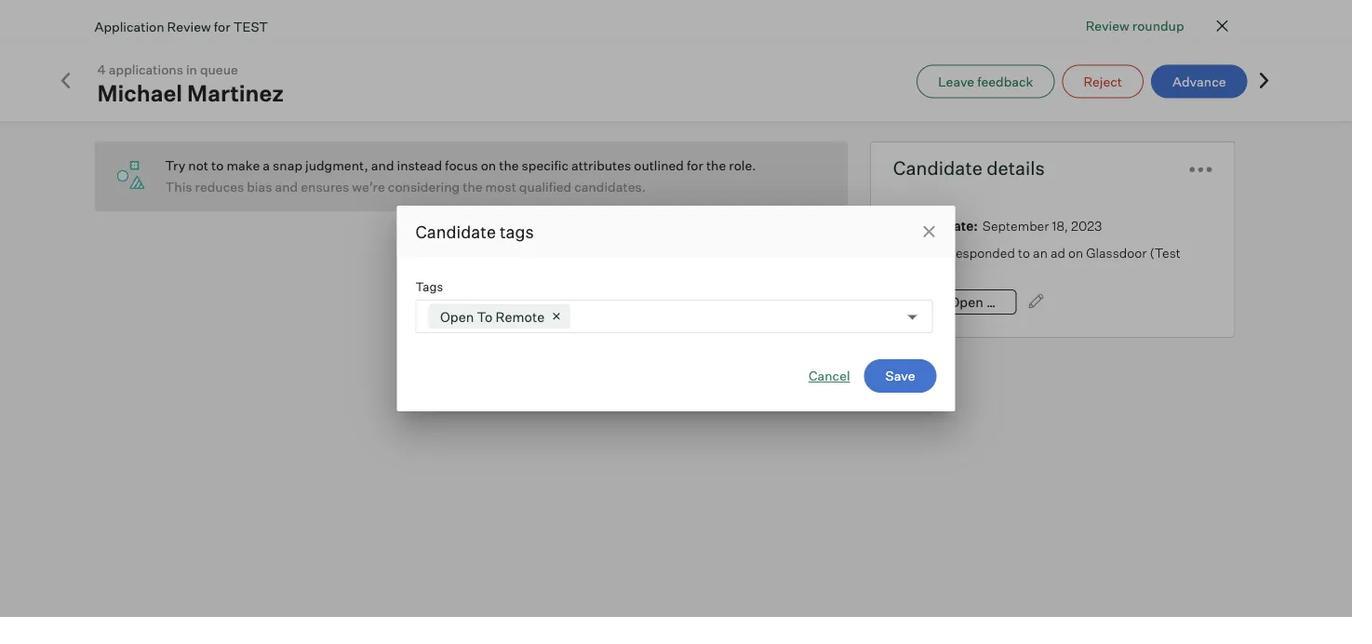 Task type: vqa. For each thing, say whether or not it's contained in the screenshot.
Who
no



Task type: describe. For each thing, give the bounding box(es) containing it.
tags:
[[894, 292, 929, 309]]

most
[[486, 179, 516, 195]]

advance button
[[1152, 65, 1248, 98]]

september
[[983, 217, 1050, 234]]

open to remote
[[440, 308, 545, 325]]

tags
[[500, 221, 534, 242]]

leave
[[939, 73, 975, 89]]

to
[[477, 308, 493, 325]]

details
[[987, 156, 1045, 180]]

michael martinez link
[[97, 79, 284, 107]]

glassdoor
[[1087, 244, 1147, 261]]

for inside the try not to make a snap judgment, and instead focus on the specific attributes outlined for the role. this reduces bias and ensures we're considering the most qualified candidates.
[[687, 157, 704, 174]]

2 horizontal spatial the
[[706, 157, 726, 174]]

not
[[188, 157, 209, 174]]

source:
[[894, 244, 943, 261]]

application
[[94, 18, 164, 34]]

on inside the try not to make a snap judgment, and instead focus on the specific attributes outlined for the role. this reduces bias and ensures we're considering the most qualified candidates.
[[481, 157, 496, 174]]

reject
[[1084, 73, 1123, 89]]

responded to an ad on glassdoor (test dumtwo)
[[894, 244, 1181, 280]]

attributes
[[572, 157, 631, 174]]

role.
[[729, 157, 756, 174]]

review roundup
[[1086, 17, 1185, 34]]

cancel
[[809, 368, 850, 384]]

try
[[165, 157, 186, 174]]

roundup
[[1133, 17, 1185, 34]]

0 vertical spatial and
[[371, 157, 394, 174]]

martinez
[[187, 79, 284, 107]]

date:
[[946, 217, 978, 234]]

0 horizontal spatial the
[[463, 179, 483, 195]]

try not to make a snap judgment, and instead focus on the specific attributes outlined for the role. this reduces bias and ensures we're considering the most qualified candidates.
[[165, 157, 756, 195]]

instead
[[397, 157, 442, 174]]

test
[[233, 18, 268, 34]]

michael
[[97, 79, 183, 107]]

advance
[[1173, 73, 1226, 89]]

application review for test
[[94, 18, 268, 34]]

applied
[[894, 217, 943, 234]]

to inside responded to an ad on glassdoor (test dumtwo)
[[1018, 244, 1031, 261]]

applied date: september 18, 2023
[[894, 217, 1103, 234]]

(test
[[1150, 244, 1181, 261]]

judgment,
[[305, 157, 368, 174]]

dumtwo)
[[894, 264, 952, 280]]

reduces
[[195, 179, 244, 195]]

ensures
[[301, 179, 349, 195]]

to inside the try not to make a snap judgment, and instead focus on the specific attributes outlined for the role. this reduces bias and ensures we're considering the most qualified candidates.
[[211, 157, 224, 174]]

a
[[263, 157, 270, 174]]

1 vertical spatial and
[[275, 179, 298, 195]]

1 horizontal spatial review
[[1086, 17, 1130, 34]]

focus
[[445, 157, 478, 174]]

4 applications in queue michael martinez
[[97, 61, 284, 107]]

18,
[[1052, 217, 1069, 234]]

candidate actions element
[[1190, 152, 1213, 184]]

candidate actions image
[[1190, 167, 1213, 173]]

make
[[227, 157, 260, 174]]

open
[[440, 308, 474, 325]]

candidate for candidate tags
[[416, 221, 496, 242]]



Task type: locate. For each thing, give the bounding box(es) containing it.
0 horizontal spatial for
[[214, 18, 231, 34]]

1 horizontal spatial candidate
[[894, 156, 983, 180]]

leave feedback button
[[917, 65, 1055, 98]]

candidate up the applied
[[894, 156, 983, 180]]

1 horizontal spatial for
[[687, 157, 704, 174]]

close image
[[1212, 15, 1234, 37]]

next image
[[1255, 71, 1274, 90]]

2023
[[1072, 217, 1103, 234]]

an
[[1033, 244, 1048, 261]]

remote
[[496, 308, 545, 325]]

for right outlined
[[687, 157, 704, 174]]

add a candidate tag image
[[1029, 294, 1044, 309]]

candidate down 'considering'
[[416, 221, 496, 242]]

previous element
[[56, 71, 75, 92]]

responded
[[947, 244, 1016, 261]]

candidate inside dialog
[[416, 221, 496, 242]]

tags
[[416, 279, 443, 294]]

to right not
[[211, 157, 224, 174]]

outlined
[[634, 157, 684, 174]]

0 horizontal spatial review
[[167, 18, 211, 34]]

specific
[[522, 157, 569, 174]]

save
[[886, 368, 916, 384]]

1 vertical spatial to
[[1018, 244, 1031, 261]]

review left 'roundup'
[[1086, 17, 1130, 34]]

4
[[97, 61, 106, 78]]

qualified
[[519, 179, 572, 195]]

and
[[371, 157, 394, 174], [275, 179, 298, 195]]

cancel link
[[809, 367, 850, 385]]

0 horizontal spatial to
[[211, 157, 224, 174]]

1 vertical spatial on
[[1069, 244, 1084, 261]]

leave feedback
[[939, 73, 1034, 89]]

on inside responded to an ad on glassdoor (test dumtwo)
[[1069, 244, 1084, 261]]

to left 'an'
[[1018, 244, 1031, 261]]

0 vertical spatial candidate
[[894, 156, 983, 180]]

ad
[[1051, 244, 1066, 261]]

0 horizontal spatial and
[[275, 179, 298, 195]]

we're
[[352, 179, 385, 195]]

this
[[165, 179, 192, 195]]

reject button
[[1063, 65, 1144, 98]]

candidates.
[[575, 179, 646, 195]]

bias
[[247, 179, 272, 195]]

for
[[214, 18, 231, 34], [687, 157, 704, 174]]

review
[[1086, 17, 1130, 34], [167, 18, 211, 34]]

candidate details
[[894, 156, 1045, 180]]

queue
[[200, 61, 238, 78]]

candidate tags
[[416, 221, 534, 242]]

1 vertical spatial candidate
[[416, 221, 496, 242]]

snap
[[273, 157, 303, 174]]

0 horizontal spatial on
[[481, 157, 496, 174]]

applications
[[109, 61, 183, 78]]

review roundup link
[[1086, 16, 1185, 35]]

1 horizontal spatial the
[[499, 157, 519, 174]]

and up we're
[[371, 157, 394, 174]]

for left test
[[214, 18, 231, 34]]

0 vertical spatial on
[[481, 157, 496, 174]]

the up most
[[499, 157, 519, 174]]

on up most
[[481, 157, 496, 174]]

review up 'in'
[[167, 18, 211, 34]]

1 vertical spatial for
[[687, 157, 704, 174]]

save button
[[864, 359, 937, 393]]

candidate
[[894, 156, 983, 180], [416, 221, 496, 242]]

on
[[481, 157, 496, 174], [1069, 244, 1084, 261]]

candidate for candidate details
[[894, 156, 983, 180]]

candidate tags dialog
[[397, 206, 956, 411]]

1 horizontal spatial and
[[371, 157, 394, 174]]

the
[[499, 157, 519, 174], [706, 157, 726, 174], [463, 179, 483, 195]]

in
[[186, 61, 197, 78]]

0 horizontal spatial candidate
[[416, 221, 496, 242]]

and down snap
[[275, 179, 298, 195]]

the down 'focus' on the left top of page
[[463, 179, 483, 195]]

feedback
[[978, 73, 1034, 89]]

1 horizontal spatial to
[[1018, 244, 1031, 261]]

on right ad
[[1069, 244, 1084, 261]]

0 vertical spatial to
[[211, 157, 224, 174]]

next element
[[1255, 71, 1274, 92]]

0 vertical spatial for
[[214, 18, 231, 34]]

to
[[211, 157, 224, 174], [1018, 244, 1031, 261]]

the left 'role.'
[[706, 157, 726, 174]]

considering
[[388, 179, 460, 195]]

1 horizontal spatial on
[[1069, 244, 1084, 261]]



